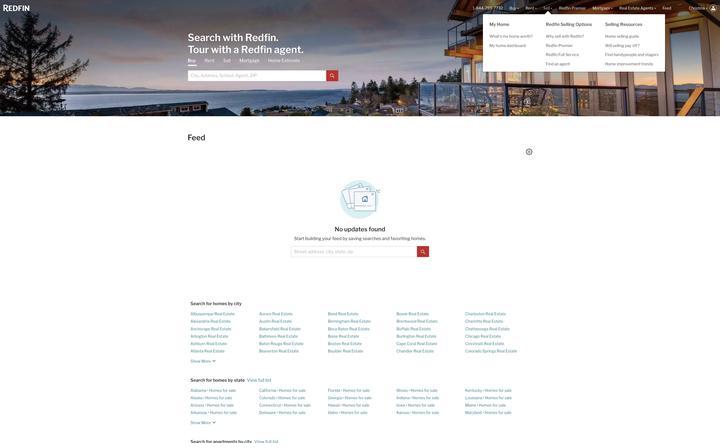 Task type: describe. For each thing, give the bounding box(es) containing it.
show for first "show more" 'link' from the bottom of the page
[[191, 420, 201, 425]]

real down burlington real estate
[[417, 341, 425, 346]]

homes for georgia
[[345, 395, 358, 400]]

delaware
[[259, 410, 276, 415]]

will selling pay off?
[[605, 43, 640, 48]]

real for birmingham real estate
[[351, 319, 358, 324]]

arlington
[[191, 334, 207, 339]]

why
[[546, 34, 554, 39]]

my for my home dashboard
[[490, 43, 495, 48]]

dashboard
[[507, 43, 526, 48]]

ashburn
[[191, 341, 206, 346]]

buy ▾ button
[[510, 0, 519, 16]]

sale for delaware • homes for sale
[[298, 410, 306, 415]]

show more for first "show more" 'link' from the bottom of the page
[[191, 420, 211, 425]]

homes for florida
[[343, 388, 356, 393]]

• for colorado
[[276, 395, 278, 400]]

start
[[294, 236, 304, 241]]

for for delaware • homes for sale
[[292, 410, 298, 415]]

submit search image
[[330, 74, 334, 78]]

sale for idaho • homes for sale
[[360, 410, 368, 415]]

by for city
[[228, 301, 233, 306]]

real for cincinnati real estate
[[484, 341, 492, 346]]

estate up 'beaverton real estate' link
[[292, 341, 304, 346]]

homes for sale link for kansas • homes for sale
[[412, 410, 439, 415]]

hawaii • homes for sale
[[328, 403, 369, 408]]

atlanta real estate
[[191, 349, 225, 353]]

for for alabama • homes for sale
[[223, 388, 228, 393]]

an
[[555, 61, 559, 66]]

real for chicago real estate
[[481, 334, 489, 339]]

colorado springs real estate link
[[465, 349, 517, 353]]

• for connecticut
[[282, 403, 283, 408]]

homes for colorado
[[278, 395, 291, 400]]

atlanta real estate link
[[191, 349, 225, 353]]

homes for delaware
[[279, 410, 292, 415]]

maine • homes for sale
[[465, 403, 506, 408]]

search for search for homes by state view full list
[[191, 378, 205, 383]]

homes for maryland
[[485, 410, 498, 415]]

homes for sale link for colorado • homes for sale
[[278, 395, 305, 400]]

kansas • homes for sale
[[397, 410, 439, 415]]

cincinnati real estate link
[[465, 341, 504, 346]]

0 horizontal spatial and
[[382, 236, 390, 241]]

homes for illinois
[[411, 388, 424, 393]]

christina ▾
[[689, 6, 708, 10]]

for for kentucky • homes for sale
[[499, 388, 504, 393]]

by for state
[[228, 378, 233, 383]]

Street address, city, state, zip search field
[[291, 246, 417, 257]]

sell for sell ▾
[[544, 6, 550, 10]]

selling resources
[[605, 22, 643, 27]]

bend
[[328, 312, 337, 316]]

buffalo real estate link
[[397, 326, 431, 331]]

redfin full service link
[[539, 50, 599, 59]]

estate down burlington real estate
[[426, 341, 437, 346]]

homes for sale link for arizona • homes for sale
[[207, 403, 234, 408]]

estate for arlington real estate
[[217, 334, 228, 339]]

coral
[[407, 341, 416, 346]]

alexandria real estate link
[[191, 319, 231, 324]]

• for maryland
[[483, 410, 484, 415]]

alabama link
[[191, 388, 206, 393]]

sale for florida • homes for sale
[[363, 388, 370, 393]]

redfin full service
[[546, 52, 579, 57]]

estate for albuquerque real estate
[[223, 312, 235, 316]]

maryland • homes for sale
[[465, 410, 512, 415]]

handypeople
[[614, 52, 637, 57]]

estate for buffalo real estate
[[419, 326, 431, 331]]

for for louisiana • homes for sale
[[499, 395, 504, 400]]

estate for ashburn real estate
[[215, 341, 227, 346]]

buy link
[[188, 58, 196, 66]]

baton rouge real estate link
[[259, 341, 304, 346]]

favoriting
[[391, 236, 410, 241]]

homes for sale link for maine • homes for sale
[[479, 403, 506, 408]]

for for maryland • homes for sale
[[498, 410, 504, 415]]

found
[[369, 226, 385, 233]]

sell link
[[223, 58, 231, 64]]

agent.
[[274, 43, 304, 55]]

georgia • homes for sale
[[328, 395, 372, 400]]

sale for hawaii • homes for sale
[[362, 403, 369, 408]]

• for california
[[277, 388, 278, 393]]

ashburn real estate
[[191, 341, 227, 346]]

homes for sale link for california • homes for sale
[[279, 388, 306, 393]]

homes for louisiana
[[485, 395, 498, 400]]

real for bakersfield real estate
[[280, 326, 288, 331]]

• for delaware
[[277, 410, 278, 415]]

homes for sale link for iowa • homes for sale
[[408, 403, 435, 408]]

estate for birmingham real estate
[[359, 319, 371, 324]]

cape
[[397, 341, 406, 346]]

real for anchorage real estate
[[211, 326, 219, 331]]

delaware link
[[259, 410, 276, 415]]

sale for connecticut • homes for sale
[[304, 403, 311, 408]]

arlington real estate
[[191, 334, 228, 339]]

7732
[[494, 6, 503, 10]]

boulder real estate link
[[328, 349, 363, 353]]

baltimore real estate link
[[259, 334, 298, 339]]

real for alexandria real estate
[[210, 319, 218, 324]]

for for florida • homes for sale
[[357, 388, 362, 393]]

search for search with redfin. tour with a redfin agent.
[[188, 31, 221, 43]]

• for louisiana
[[483, 395, 484, 400]]

estate right springs at the bottom right of page
[[506, 349, 517, 353]]

estate down birmingham real estate
[[358, 326, 370, 331]]

feed
[[332, 236, 342, 241]]

1 selling from the left
[[561, 22, 575, 27]]

boca raton real estate
[[328, 326, 370, 331]]

will
[[605, 43, 612, 48]]

sale for kansas • homes for sale
[[432, 410, 439, 415]]

agent
[[560, 61, 570, 66]]

real right springs at the bottom right of page
[[497, 349, 505, 353]]

for up albuquerque real estate at the bottom of page
[[206, 301, 212, 306]]

connecticut • homes for sale
[[259, 403, 311, 408]]

real estate agents ▾ button
[[616, 0, 659, 16]]

mortgage for mortgage
[[239, 58, 260, 63]]

estate inside dropdown button
[[628, 6, 640, 10]]

estate for austin real estate
[[280, 319, 292, 324]]

boston
[[328, 341, 341, 346]]

for for iowa • homes for sale
[[422, 403, 427, 408]]

alaska
[[191, 395, 203, 400]]

sale for louisiana • homes for sale
[[505, 395, 512, 400]]

updates
[[344, 226, 368, 233]]

brentwood real estate link
[[397, 319, 438, 324]]

sell for sell
[[223, 58, 231, 63]]

real for austin real estate
[[272, 319, 280, 324]]

1-
[[473, 6, 476, 10]]

charlotte real estate
[[465, 319, 503, 324]]

find handypeople and stagers link
[[599, 50, 665, 59]]

rent ▾
[[526, 6, 537, 10]]

buy for buy
[[188, 58, 196, 63]]

alexandria
[[191, 319, 210, 324]]

florida link
[[328, 388, 340, 393]]

real estate agents ▾
[[619, 6, 656, 10]]

real for burlington real estate
[[416, 334, 424, 339]]

estate for atlanta real estate
[[213, 349, 225, 353]]

real for chandler real estate
[[414, 349, 422, 353]]

sale for illinois • homes for sale
[[430, 388, 437, 393]]

georgia link
[[328, 395, 342, 400]]

selling for home
[[617, 34, 628, 39]]

colorado link
[[259, 395, 276, 400]]

redfin.
[[245, 31, 279, 43]]

estate for alexandria real estate
[[219, 319, 231, 324]]

homes for sale link for florida • homes for sale
[[343, 388, 370, 393]]

home up the my
[[497, 22, 509, 27]]

real for bend real estate
[[338, 312, 346, 316]]

full
[[559, 52, 565, 57]]

illinois link
[[397, 388, 408, 393]]

homes for sale link for arkansas • homes for sale
[[210, 410, 237, 415]]

boulder
[[328, 349, 342, 353]]

homes for arkansas
[[210, 410, 223, 415]]

hawaii
[[328, 403, 340, 408]]

sale for maine • homes for sale
[[499, 403, 506, 408]]

birmingham real estate link
[[328, 319, 371, 324]]

buy for buy ▾
[[510, 6, 517, 10]]

rent ▾ button
[[522, 0, 540, 16]]

no
[[335, 226, 343, 233]]

5 ▾ from the left
[[654, 6, 656, 10]]

estate for charleston real estate
[[494, 312, 506, 316]]

aurora real estate link
[[259, 312, 293, 316]]

albuquerque real estate
[[191, 312, 235, 316]]

real for boulder real estate
[[343, 349, 351, 353]]

redfin up why
[[546, 22, 560, 27]]

sale for arizona • homes for sale
[[227, 403, 234, 408]]

idaho
[[328, 410, 338, 415]]

homes for hawaii
[[343, 403, 355, 408]]

real down birmingham real estate
[[349, 326, 357, 331]]

real for baltimore real estate
[[278, 334, 285, 339]]

for up alabama • homes for sale at bottom left
[[206, 378, 212, 383]]

estate for boise real estate
[[348, 334, 359, 339]]

boca
[[328, 326, 337, 331]]

options
[[576, 22, 592, 27]]

submit search image
[[421, 250, 425, 254]]

arkansas link
[[191, 410, 207, 415]]

real for albuquerque real estate
[[214, 312, 222, 316]]

homes for indiana
[[412, 395, 425, 400]]

1 show more link from the top
[[191, 356, 217, 364]]

search for homes by state view full list
[[191, 378, 271, 383]]

list
[[265, 378, 271, 383]]

feed inside button
[[663, 6, 671, 10]]

homes for sale link for louisiana • homes for sale
[[485, 395, 512, 400]]

redfin selling options
[[546, 22, 592, 27]]

real inside dropdown button
[[619, 6, 627, 10]]

building
[[305, 236, 321, 241]]



Task type: locate. For each thing, give the bounding box(es) containing it.
search inside search with redfin. tour with a redfin agent.
[[188, 31, 221, 43]]

estate down the charlotte real estate
[[498, 326, 510, 331]]

my
[[503, 34, 508, 39]]

arlington real estate link
[[191, 334, 228, 339]]

show for second "show more" 'link' from the bottom
[[191, 359, 201, 363]]

real for charlotte real estate
[[483, 319, 491, 324]]

0 vertical spatial feed
[[663, 6, 671, 10]]

homes for sale link down illinois • homes for sale
[[412, 395, 439, 400]]

buy inside dropdown button
[[510, 6, 517, 10]]

1 vertical spatial home
[[496, 43, 506, 48]]

0 vertical spatial redfin premier
[[559, 6, 586, 10]]

estate down cape coral real estate
[[422, 349, 434, 353]]

albuquerque
[[191, 312, 214, 316]]

kentucky • homes for sale
[[465, 388, 512, 393]]

beaverton real estate
[[259, 349, 299, 353]]

1 vertical spatial and
[[382, 236, 390, 241]]

agents
[[641, 6, 654, 10]]

• down california • homes for sale
[[276, 395, 278, 400]]

homes for sale link for idaho • homes for sale
[[341, 410, 368, 415]]

alabama • homes for sale
[[191, 388, 236, 393]]

homes up louisiana • homes for sale
[[485, 388, 498, 393]]

redfin for redfin premier "button"
[[559, 6, 571, 10]]

1 show from the top
[[191, 359, 201, 363]]

1 vertical spatial more
[[201, 420, 211, 425]]

sale down iowa • homes for sale
[[432, 410, 439, 415]]

real right rouge at bottom left
[[283, 341, 291, 346]]

austin real estate
[[259, 319, 292, 324]]

for up the indiana • homes for sale
[[424, 388, 429, 393]]

1 horizontal spatial feed
[[663, 6, 671, 10]]

0 horizontal spatial sell
[[223, 58, 231, 63]]

for up colorado • homes for sale
[[293, 388, 298, 393]]

0 vertical spatial find
[[605, 52, 613, 57]]

2 ▾ from the left
[[535, 6, 537, 10]]

homes for sale link for hawaii • homes for sale
[[343, 403, 369, 408]]

find left an
[[546, 61, 554, 66]]

for down florida • homes for sale
[[358, 395, 364, 400]]

sale down louisiana • homes for sale
[[499, 403, 506, 408]]

feed button
[[659, 0, 686, 16]]

homes for sale link up arkansas • homes for sale
[[207, 403, 234, 408]]

sale down arizona • homes for sale
[[230, 410, 237, 415]]

for down hawaii • homes for sale
[[354, 410, 360, 415]]

0 horizontal spatial feed
[[188, 133, 205, 142]]

feed
[[663, 6, 671, 10], [188, 133, 205, 142]]

service
[[566, 52, 579, 57]]

improvement
[[617, 61, 641, 66]]

redfin inside "link"
[[546, 52, 558, 57]]

0 vertical spatial my
[[490, 22, 496, 27]]

homes for sale link down arizona • homes for sale
[[210, 410, 237, 415]]

homes up alabama • homes for sale at bottom left
[[213, 378, 227, 383]]

estate for cincinnati real estate
[[493, 341, 504, 346]]

charleston real estate link
[[465, 312, 506, 316]]

show more for second "show more" 'link' from the bottom
[[191, 359, 211, 363]]

sale down connecticut • homes for sale
[[298, 410, 306, 415]]

redfin premier
[[559, 6, 586, 10], [546, 43, 573, 48]]

arkansas
[[191, 410, 207, 415]]

boca raton real estate link
[[328, 326, 370, 331]]

sell inside 'tab list'
[[223, 58, 231, 63]]

redfin down why
[[546, 43, 558, 48]]

view
[[247, 378, 257, 383]]

sell
[[555, 34, 561, 39]]

1 vertical spatial find
[[546, 61, 554, 66]]

4 ▾ from the left
[[611, 6, 613, 10]]

for up louisiana • homes for sale
[[499, 388, 504, 393]]

homes for sale link down iowa • homes for sale
[[412, 410, 439, 415]]

selling for will
[[613, 43, 624, 48]]

start building your feed by saving searches and favoriting homes.
[[294, 236, 426, 241]]

your
[[322, 236, 331, 241]]

homes for sale link for indiana • homes for sale
[[412, 395, 439, 400]]

• for iowa
[[406, 403, 407, 408]]

hawaii link
[[328, 403, 340, 408]]

• for illinois
[[409, 388, 410, 393]]

homes for sale link for alabama • homes for sale
[[209, 388, 236, 393]]

homes for city
[[213, 301, 227, 306]]

0 vertical spatial homes
[[213, 301, 227, 306]]

homes for sale link for alaska • homes for sale
[[205, 395, 232, 400]]

city
[[234, 301, 242, 306]]

premier inside "button"
[[572, 6, 586, 10]]

redfin left 'full'
[[546, 52, 558, 57]]

• up louisiana • homes for sale
[[483, 388, 484, 393]]

0 vertical spatial premier
[[572, 6, 586, 10]]

redfin inside search with redfin. tour with a redfin agent.
[[241, 43, 272, 55]]

1 horizontal spatial sell
[[544, 6, 550, 10]]

1 horizontal spatial rent
[[526, 6, 534, 10]]

selling
[[617, 34, 628, 39], [613, 43, 624, 48]]

boise real estate link
[[328, 334, 359, 339]]

rent down tour
[[205, 58, 214, 63]]

boston real estate
[[328, 341, 362, 346]]

homes for sale link for georgia • homes for sale
[[345, 395, 372, 400]]

show more link down arkansas
[[191, 418, 217, 426]]

real for buffalo real estate
[[411, 326, 418, 331]]

more for second "show more" 'link' from the bottom
[[201, 359, 211, 363]]

baton
[[259, 341, 270, 346]]

0 vertical spatial by
[[343, 236, 348, 241]]

0 vertical spatial buy
[[510, 6, 517, 10]]

homes down florida • homes for sale
[[345, 395, 358, 400]]

home down handypeople
[[605, 61, 616, 66]]

6 ▾ from the left
[[706, 6, 708, 10]]

1 horizontal spatial mortgage
[[593, 6, 610, 10]]

bend real estate link
[[328, 312, 359, 316]]

colorado down california link
[[259, 395, 276, 400]]

mortgage inside 'tab list'
[[239, 58, 260, 63]]

estate down city
[[223, 312, 235, 316]]

full
[[258, 378, 264, 383]]

homes for sale link up louisiana • homes for sale
[[485, 388, 512, 393]]

real up "cincinnati real estate"
[[481, 334, 489, 339]]

real for beaverton real estate
[[279, 349, 287, 353]]

baton rouge real estate
[[259, 341, 304, 346]]

sale for arkansas • homes for sale
[[230, 410, 237, 415]]

• right idaho
[[339, 410, 340, 415]]

0 vertical spatial colorado
[[465, 349, 482, 353]]

real up chattanooga real estate
[[483, 319, 491, 324]]

2 show more from the top
[[191, 420, 211, 425]]

premier for redfin premier link
[[559, 43, 573, 48]]

real down the arlington real estate
[[207, 341, 214, 346]]

for down arizona • homes for sale
[[224, 410, 229, 415]]

▾ left rent ▾
[[517, 6, 519, 10]]

show down arkansas
[[191, 420, 201, 425]]

homes up the kansas • homes for sale
[[408, 403, 421, 408]]

burlington real estate
[[397, 334, 436, 339]]

sale for georgia • homes for sale
[[364, 395, 372, 400]]

• for alabama
[[207, 388, 208, 393]]

• up the alaska • homes for sale
[[207, 388, 208, 393]]

premier up options
[[572, 6, 586, 10]]

homes for sale link for delaware • homes for sale
[[279, 410, 306, 415]]

redfin premier up the redfin selling options
[[559, 6, 586, 10]]

2 homes from the top
[[213, 378, 227, 383]]

1 vertical spatial search
[[191, 301, 205, 306]]

1 vertical spatial by
[[228, 301, 233, 306]]

tab list containing buy
[[188, 58, 338, 81]]

estate down brentwood real estate
[[419, 326, 431, 331]]

homes for sale link for illinois • homes for sale
[[411, 388, 437, 393]]

1 show more from the top
[[191, 359, 211, 363]]

sale down illinois • homes for sale
[[432, 395, 439, 400]]

estate down anchorage real estate
[[217, 334, 228, 339]]

baltimore
[[259, 334, 277, 339]]

my home dashboard link
[[483, 41, 539, 50]]

City, Address, School, Agent, ZIP search field
[[188, 70, 326, 81]]

estate for chandler real estate
[[422, 349, 434, 353]]

rent inside 'tab list'
[[205, 58, 214, 63]]

1 vertical spatial show more
[[191, 420, 211, 425]]

homes for sale link for kentucky • homes for sale
[[485, 388, 512, 393]]

real for brentwood real estate
[[417, 319, 425, 324]]

sale down the indiana • homes for sale
[[428, 403, 435, 408]]

• for florida
[[341, 388, 342, 393]]

homes for sale link down hawaii • homes for sale
[[341, 410, 368, 415]]

state
[[234, 378, 245, 383]]

homes for state
[[213, 378, 227, 383]]

0 vertical spatial search
[[188, 31, 221, 43]]

estate down boston real estate link
[[352, 349, 363, 353]]

homes for sale link down kentucky • homes for sale
[[485, 395, 512, 400]]

home selling guide
[[605, 34, 639, 39]]

boston real estate link
[[328, 341, 362, 346]]

estimate
[[282, 58, 300, 63]]

homes for sale link down georgia • homes for sale
[[343, 403, 369, 408]]

homes for sale link down the indiana • homes for sale
[[408, 403, 435, 408]]

what's
[[490, 34, 502, 39]]

0 vertical spatial selling
[[617, 34, 628, 39]]

for up georgia • homes for sale
[[357, 388, 362, 393]]

real down 'alexandria real estate' link
[[211, 326, 219, 331]]

homes up colorado • homes for sale
[[279, 388, 292, 393]]

1 vertical spatial redfin premier
[[546, 43, 573, 48]]

homes down iowa • homes for sale
[[412, 410, 425, 415]]

why sell with redfin?
[[546, 34, 584, 39]]

1 ▾ from the left
[[517, 6, 519, 10]]

no updates found
[[335, 226, 385, 233]]

selling
[[561, 22, 575, 27], [605, 22, 619, 27]]

1 vertical spatial rent
[[205, 58, 214, 63]]

estate for beaverton real estate
[[287, 349, 299, 353]]

home selling guide link
[[599, 32, 665, 41]]

1 vertical spatial my
[[490, 43, 495, 48]]

iowa • homes for sale
[[397, 403, 435, 408]]

chattanooga
[[465, 326, 489, 331]]

sale down alabama • homes for sale at bottom left
[[225, 395, 232, 400]]

for for california • homes for sale
[[293, 388, 298, 393]]

redfin inside "button"
[[559, 6, 571, 10]]

1 vertical spatial sell
[[223, 58, 231, 63]]

homes for california
[[279, 388, 292, 393]]

homes for alabama
[[209, 388, 222, 393]]

mortgage link
[[239, 58, 260, 64]]

0 horizontal spatial find
[[546, 61, 554, 66]]

estate up austin real estate
[[281, 312, 293, 316]]

estate for bend real estate
[[347, 312, 359, 316]]

0 vertical spatial rent
[[526, 6, 534, 10]]

0 vertical spatial more
[[201, 359, 211, 363]]

0 horizontal spatial buy
[[188, 58, 196, 63]]

real down search for homes by city
[[214, 312, 222, 316]]

1 vertical spatial show more link
[[191, 418, 217, 426]]

kansas
[[397, 410, 410, 415]]

• right maine
[[477, 403, 478, 408]]

springs
[[483, 349, 496, 353]]

rent for rent ▾
[[526, 6, 534, 10]]

show more link
[[191, 356, 217, 364], [191, 418, 217, 426]]

for down georgia • homes for sale
[[356, 403, 361, 408]]

buy down tour
[[188, 58, 196, 63]]

homes for sale link up the delaware • homes for sale
[[284, 403, 311, 408]]

alaska link
[[191, 395, 203, 400]]

1 horizontal spatial buy
[[510, 6, 517, 10]]

for for georgia • homes for sale
[[358, 395, 364, 400]]

colorado • homes for sale
[[259, 395, 305, 400]]

homes for sale link up georgia • homes for sale
[[343, 388, 370, 393]]

estate down 'alexandria real estate' link
[[220, 326, 231, 331]]

home for home improvement trends
[[605, 61, 616, 66]]

2 vertical spatial by
[[228, 378, 233, 383]]

more for first "show more" 'link' from the bottom of the page
[[201, 420, 211, 425]]

arizona • homes for sale
[[191, 403, 234, 408]]

redfin premier for redfin premier "button"
[[559, 6, 586, 10]]

boulder real estate
[[328, 349, 363, 353]]

estate for chattanooga real estate
[[498, 326, 510, 331]]

iowa
[[397, 403, 405, 408]]

homes for sale link up connecticut • homes for sale
[[278, 395, 305, 400]]

indiana
[[397, 395, 410, 400]]

estate for chicago real estate
[[489, 334, 501, 339]]

for down connecticut • homes for sale
[[292, 410, 298, 415]]

1 more from the top
[[201, 359, 211, 363]]

0 horizontal spatial selling
[[561, 22, 575, 27]]

buy inside 'tab list'
[[188, 58, 196, 63]]

redfin up the redfin selling options
[[559, 6, 571, 10]]

will selling pay off? link
[[599, 41, 665, 50]]

rent inside dropdown button
[[526, 6, 534, 10]]

0 vertical spatial show more link
[[191, 356, 217, 364]]

2 more from the top
[[201, 420, 211, 425]]

• for hawaii
[[341, 403, 342, 408]]

1 vertical spatial selling
[[613, 43, 624, 48]]

real down cape coral real estate
[[414, 349, 422, 353]]

0 vertical spatial show
[[191, 359, 201, 363]]

1 horizontal spatial home
[[509, 34, 519, 39]]

estate up boulder real estate on the bottom
[[350, 341, 362, 346]]

1 my from the top
[[490, 22, 496, 27]]

tab list
[[188, 58, 338, 81]]

my
[[490, 22, 496, 27], [490, 43, 495, 48]]

1 vertical spatial mortgage
[[239, 58, 260, 63]]

a
[[234, 43, 239, 55]]

sell right rent link
[[223, 58, 231, 63]]

estate up brentwood real estate
[[417, 312, 429, 316]]

• right the indiana link at right
[[410, 395, 412, 400]]

for for illinois • homes for sale
[[424, 388, 429, 393]]

rent link
[[205, 58, 214, 64]]

homes up the indiana • homes for sale
[[411, 388, 424, 393]]

search with redfin. tour with a redfin agent.
[[188, 31, 304, 55]]

redfin premier inside redfin premier "button"
[[559, 6, 586, 10]]

real up springs at the bottom right of page
[[484, 341, 492, 346]]

rent for rent
[[205, 58, 214, 63]]

dialog
[[483, 11, 665, 72]]

austin
[[259, 319, 271, 324]]

mortgage inside dropdown button
[[593, 6, 610, 10]]

dialog containing my home
[[483, 11, 665, 72]]

1 vertical spatial premier
[[559, 43, 573, 48]]

estate up baton rouge real estate link
[[286, 334, 298, 339]]

1 vertical spatial feed
[[188, 133, 205, 142]]

birmingham
[[328, 319, 350, 324]]

1 horizontal spatial find
[[605, 52, 613, 57]]

real down raton
[[339, 334, 347, 339]]

homes for idaho
[[341, 410, 354, 415]]

for down the indiana • homes for sale
[[422, 403, 427, 408]]

connecticut
[[259, 403, 281, 408]]

birmingham real estate
[[328, 319, 371, 324]]

0 vertical spatial and
[[638, 52, 644, 57]]

chandler real estate
[[397, 349, 434, 353]]

charlotte
[[465, 319, 482, 324]]

homes for sale link up colorado • homes for sale
[[279, 388, 306, 393]]

rouge
[[271, 341, 282, 346]]

▾ right agents
[[654, 6, 656, 10]]

estate for burlington real estate
[[425, 334, 436, 339]]

chattanooga real estate
[[465, 326, 510, 331]]

sale for colorado • homes for sale
[[298, 395, 305, 400]]

0 vertical spatial show more
[[191, 359, 211, 363]]

mortgage for mortgage ▾
[[593, 6, 610, 10]]

• right delaware
[[277, 410, 278, 415]]

homes for sale link down search for homes by state view full list
[[209, 388, 236, 393]]

2 vertical spatial search
[[191, 378, 205, 383]]

0 horizontal spatial mortgage
[[239, 58, 260, 63]]

my for my home
[[490, 22, 496, 27]]

homes up georgia • homes for sale
[[343, 388, 356, 393]]

cape coral real estate
[[397, 341, 437, 346]]

• right alaska link
[[203, 395, 205, 400]]

sell inside dropdown button
[[544, 6, 550, 10]]

1 vertical spatial buy
[[188, 58, 196, 63]]

sale down maine • homes for sale at bottom right
[[504, 410, 512, 415]]

homes down georgia • homes for sale
[[343, 403, 355, 408]]

• right florida link
[[341, 388, 342, 393]]

▾ for mortgage ▾
[[611, 6, 613, 10]]

christina
[[689, 6, 705, 10]]

sale for maryland • homes for sale
[[504, 410, 512, 415]]

off?
[[632, 43, 640, 48]]

1 vertical spatial homes
[[213, 378, 227, 383]]

and
[[638, 52, 644, 57], [382, 236, 390, 241]]

1 horizontal spatial selling
[[605, 22, 619, 27]]

charleston real estate
[[465, 312, 506, 316]]

anchorage
[[191, 326, 210, 331]]

anchorage real estate link
[[191, 326, 231, 331]]

0 vertical spatial sell
[[544, 6, 550, 10]]

1 horizontal spatial and
[[638, 52, 644, 57]]

2 show from the top
[[191, 420, 201, 425]]

brentwood real estate
[[397, 319, 438, 324]]

alaska • homes for sale
[[191, 395, 232, 400]]

for for idaho • homes for sale
[[354, 410, 360, 415]]

2 my from the top
[[490, 43, 495, 48]]

real up buffalo real estate link
[[417, 319, 425, 324]]

0 vertical spatial mortgage
[[593, 6, 610, 10]]

bakersfield real estate link
[[259, 326, 301, 331]]

homes for sale link down connecticut • homes for sale
[[279, 410, 306, 415]]

real for atlanta real estate
[[204, 349, 212, 353]]

more down arkansas
[[201, 420, 211, 425]]

for for arizona • homes for sale
[[221, 403, 226, 408]]

premier
[[572, 6, 586, 10], [559, 43, 573, 48]]

colorado for colorado • homes for sale
[[259, 395, 276, 400]]

2 show more link from the top
[[191, 418, 217, 426]]

homes for arizona
[[207, 403, 220, 408]]

0 horizontal spatial rent
[[205, 58, 214, 63]]

kentucky
[[465, 388, 482, 393]]

• right georgia
[[343, 395, 344, 400]]

0 horizontal spatial home
[[496, 43, 506, 48]]

2 selling from the left
[[605, 22, 619, 27]]

▾ for rent ▾
[[535, 6, 537, 10]]

▾ for sell ▾
[[551, 6, 553, 10]]

1 vertical spatial show
[[191, 420, 201, 425]]

for for indiana • homes for sale
[[426, 395, 431, 400]]

homes for maine
[[479, 403, 492, 408]]

selling up the 'home selling guide'
[[605, 22, 619, 27]]

sale for alabama • homes for sale
[[229, 388, 236, 393]]

homes down connecticut • homes for sale
[[279, 410, 292, 415]]

for for kansas • homes for sale
[[426, 410, 431, 415]]

redfin for redfin full service "link"
[[546, 52, 558, 57]]

0 horizontal spatial colorado
[[259, 395, 276, 400]]

homes for sale link for connecticut • homes for sale
[[284, 403, 311, 408]]

sale for california • homes for sale
[[299, 388, 306, 393]]

charleston
[[465, 312, 485, 316]]

estate for boston real estate
[[350, 341, 362, 346]]

• for georgia
[[343, 395, 344, 400]]

redfin premier inside redfin premier link
[[546, 43, 573, 48]]

redfin for redfin premier link
[[546, 43, 558, 48]]

1 homes from the top
[[213, 301, 227, 306]]

find down will
[[605, 52, 613, 57]]

what's my home worth?
[[490, 34, 533, 39]]

• down arizona • homes for sale
[[208, 410, 209, 415]]

1 horizontal spatial colorado
[[465, 349, 482, 353]]

1-844-759-7732
[[473, 6, 503, 10]]

for for arkansas • homes for sale
[[224, 410, 229, 415]]

arizona link
[[191, 403, 204, 408]]

homes for connecticut
[[284, 403, 297, 408]]

sell
[[544, 6, 550, 10], [223, 58, 231, 63]]

estate down chattanooga real estate
[[489, 334, 501, 339]]

estate up boca raton real estate
[[359, 319, 371, 324]]

0 vertical spatial home
[[509, 34, 519, 39]]

find handypeople and stagers
[[605, 52, 659, 57]]

estate for baltimore real estate
[[286, 334, 298, 339]]

estate down boca raton real estate link
[[348, 334, 359, 339]]

sale up georgia • homes for sale
[[363, 388, 370, 393]]

home inside 'tab list'
[[268, 58, 281, 63]]

real estate agents ▾ link
[[619, 0, 656, 16]]

sale down search for homes by state view full list
[[229, 388, 236, 393]]

1 vertical spatial colorado
[[259, 395, 276, 400]]

albuquerque real estate link
[[191, 312, 235, 316]]

3 ▾ from the left
[[551, 6, 553, 10]]

maine link
[[465, 403, 476, 408]]



Task type: vqa. For each thing, say whether or not it's contained in the screenshot.
• associated with Alaska
yes



